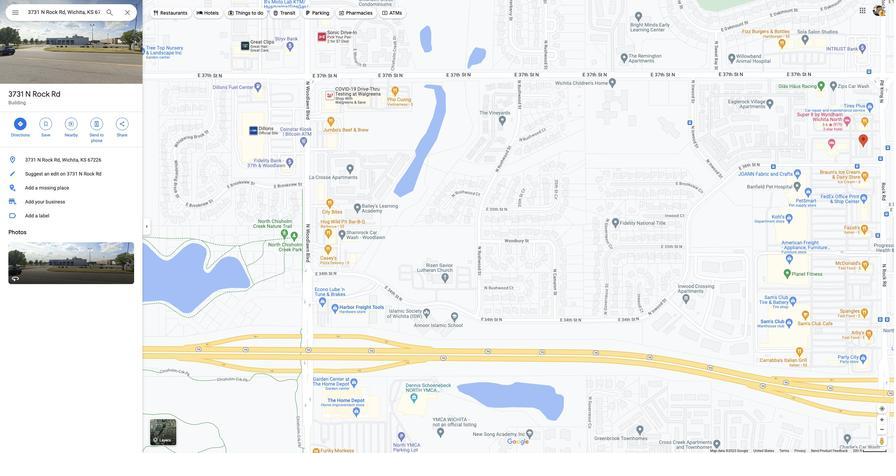 Task type: describe. For each thing, give the bounding box(es) containing it.
add for add a label
[[25, 213, 34, 219]]

add a missing place
[[25, 185, 69, 191]]

rock for rd,
[[42, 157, 53, 163]]

200 ft
[[853, 449, 862, 453]]

layers
[[160, 438, 171, 443]]

show your location image
[[879, 406, 885, 412]]


[[43, 120, 49, 128]]

map data ©2023 google
[[710, 449, 748, 453]]

united states
[[753, 449, 774, 453]]


[[382, 9, 388, 17]]

200
[[853, 449, 859, 453]]

show street view coverage image
[[877, 436, 887, 446]]

 restaurants
[[153, 9, 187, 17]]

send to phone
[[90, 133, 104, 143]]

privacy
[[795, 449, 806, 453]]


[[17, 120, 24, 128]]

rd inside button
[[96, 171, 101, 177]]

edit
[[51, 171, 59, 177]]

share
[[117, 133, 127, 138]]

zoom out image
[[879, 427, 885, 432]]

hotels
[[204, 10, 219, 16]]

parking
[[312, 10, 329, 16]]


[[273, 9, 279, 17]]

3731 for rd
[[8, 89, 24, 99]]

to inside  things to do
[[252, 10, 256, 16]]

©2023
[[726, 449, 736, 453]]

add a label button
[[0, 209, 143, 223]]

states
[[764, 449, 774, 453]]

map
[[710, 449, 717, 453]]

transit
[[280, 10, 296, 16]]


[[119, 120, 125, 128]]

 button
[[6, 4, 25, 22]]

actions for 3731 n rock rd region
[[0, 112, 143, 147]]

business
[[46, 199, 65, 205]]


[[153, 9, 159, 17]]

suggest an edit on 3731 n rock rd button
[[0, 167, 143, 181]]

an
[[44, 171, 50, 177]]

send for send product feedback
[[811, 449, 819, 453]]

privacy button
[[795, 449, 806, 453]]

add your business link
[[0, 195, 143, 209]]

footer inside google maps element
[[710, 449, 853, 453]]

google maps element
[[0, 0, 894, 453]]

n for rd,
[[37, 157, 41, 163]]

zoom in image
[[879, 417, 885, 423]]

 parking
[[305, 9, 329, 17]]

restaurants
[[160, 10, 187, 16]]

directions
[[11, 133, 30, 138]]

rd,
[[54, 157, 61, 163]]

google
[[737, 449, 748, 453]]

3731 n rock rd, wichita, ks 67226 button
[[0, 153, 143, 167]]

on
[[60, 171, 66, 177]]

your
[[35, 199, 44, 205]]

suggest an edit on 3731 n rock rd
[[25, 171, 101, 177]]


[[305, 9, 311, 17]]

a for missing
[[35, 185, 38, 191]]

add a missing place button
[[0, 181, 143, 195]]

ft
[[860, 449, 862, 453]]

save
[[41, 133, 50, 138]]

united states button
[[753, 449, 774, 453]]

n inside button
[[79, 171, 82, 177]]

atms
[[389, 10, 402, 16]]

place
[[57, 185, 69, 191]]

nearby
[[65, 133, 78, 138]]



Task type: locate. For each thing, give the bounding box(es) containing it.
a left missing
[[35, 185, 38, 191]]

1 vertical spatial add
[[25, 199, 34, 205]]

0 vertical spatial rd
[[51, 89, 60, 99]]

add for add a missing place
[[25, 185, 34, 191]]

3731 up the 'suggest'
[[25, 157, 36, 163]]

things
[[235, 10, 250, 16]]

0 vertical spatial n
[[25, 89, 31, 99]]

pharmacies
[[346, 10, 373, 16]]

1 vertical spatial n
[[37, 157, 41, 163]]

1 horizontal spatial rd
[[96, 171, 101, 177]]

2 horizontal spatial 3731
[[67, 171, 78, 177]]


[[228, 9, 234, 17]]

label
[[39, 213, 49, 219]]

footer containing map data ©2023 google
[[710, 449, 853, 453]]

2 a from the top
[[35, 213, 38, 219]]

do
[[258, 10, 263, 16]]

0 vertical spatial rock
[[33, 89, 50, 99]]

 atms
[[382, 9, 402, 17]]

to
[[252, 10, 256, 16], [100, 133, 104, 138]]

3 add from the top
[[25, 213, 34, 219]]

footer
[[710, 449, 853, 453]]

0 horizontal spatial 3731
[[8, 89, 24, 99]]

1 vertical spatial to
[[100, 133, 104, 138]]

3731 up building
[[8, 89, 24, 99]]

rock for rd
[[33, 89, 50, 99]]

photos
[[8, 229, 26, 236]]

product
[[820, 449, 832, 453]]

a
[[35, 185, 38, 191], [35, 213, 38, 219]]

None field
[[28, 8, 100, 16]]

 search field
[[6, 4, 137, 22]]

3731 inside 3731 n rock rd, wichita, ks 67226 button
[[25, 157, 36, 163]]

a inside button
[[35, 213, 38, 219]]

terms
[[779, 449, 789, 453]]

ks
[[80, 157, 86, 163]]

add a label
[[25, 213, 49, 219]]

0 vertical spatial a
[[35, 185, 38, 191]]

 transit
[[273, 9, 296, 17]]

 pharmacies
[[338, 9, 373, 17]]

3731 N Rock Rd, Wichita, KS 67226 field
[[6, 4, 137, 21]]

feedback
[[833, 449, 848, 453]]

suggest
[[25, 171, 43, 177]]

rock down "67226"
[[84, 171, 94, 177]]

add left label
[[25, 213, 34, 219]]

0 horizontal spatial rd
[[51, 89, 60, 99]]

1 vertical spatial 3731
[[25, 157, 36, 163]]

1 vertical spatial rock
[[42, 157, 53, 163]]

add for add your business
[[25, 199, 34, 205]]

3731 n rock rd building
[[8, 89, 60, 105]]

3731 right on
[[67, 171, 78, 177]]

wichita,
[[62, 157, 79, 163]]


[[338, 9, 345, 17]]

1 add from the top
[[25, 185, 34, 191]]

rock inside button
[[84, 171, 94, 177]]

send product feedback button
[[811, 449, 848, 453]]

2 vertical spatial add
[[25, 213, 34, 219]]

1 horizontal spatial to
[[252, 10, 256, 16]]

rd inside 3731 n rock rd building
[[51, 89, 60, 99]]

rock
[[33, 89, 50, 99], [42, 157, 53, 163], [84, 171, 94, 177]]

n for rd
[[25, 89, 31, 99]]

n down ks
[[79, 171, 82, 177]]

send inside button
[[811, 449, 819, 453]]

3731 n rock rd main content
[[0, 0, 143, 453]]

send for send to phone
[[90, 133, 99, 138]]

send
[[90, 133, 99, 138], [811, 449, 819, 453]]

3731
[[8, 89, 24, 99], [25, 157, 36, 163], [67, 171, 78, 177]]

add inside button
[[25, 213, 34, 219]]

add inside button
[[25, 185, 34, 191]]

add
[[25, 185, 34, 191], [25, 199, 34, 205], [25, 213, 34, 219]]


[[11, 8, 20, 17]]

send inside send to phone
[[90, 133, 99, 138]]

1 vertical spatial send
[[811, 449, 819, 453]]

rock up 
[[33, 89, 50, 99]]

building
[[8, 100, 26, 105]]

3731 n rock rd, wichita, ks 67226
[[25, 157, 101, 163]]

1 horizontal spatial n
[[37, 157, 41, 163]]

send left product
[[811, 449, 819, 453]]

 hotels
[[197, 9, 219, 17]]

n up building
[[25, 89, 31, 99]]

a left label
[[35, 213, 38, 219]]

0 vertical spatial send
[[90, 133, 99, 138]]

none field inside 3731 n rock rd, wichita, ks 67226 field
[[28, 8, 100, 16]]


[[197, 9, 203, 17]]

0 horizontal spatial n
[[25, 89, 31, 99]]

1 vertical spatial a
[[35, 213, 38, 219]]

2 vertical spatial n
[[79, 171, 82, 177]]

n inside button
[[37, 157, 41, 163]]

3731 for rd,
[[25, 157, 36, 163]]

add down the 'suggest'
[[25, 185, 34, 191]]

67226
[[88, 157, 101, 163]]

 things to do
[[228, 9, 263, 17]]

rd
[[51, 89, 60, 99], [96, 171, 101, 177]]

0 horizontal spatial send
[[90, 133, 99, 138]]

1 horizontal spatial send
[[811, 449, 819, 453]]

send product feedback
[[811, 449, 848, 453]]

data
[[718, 449, 725, 453]]

phone
[[91, 138, 102, 143]]

send up phone
[[90, 133, 99, 138]]

a inside button
[[35, 185, 38, 191]]

2 vertical spatial rock
[[84, 171, 94, 177]]

n up the 'suggest'
[[37, 157, 41, 163]]

collapse side panel image
[[143, 223, 151, 231]]


[[68, 120, 74, 128]]

n
[[25, 89, 31, 99], [37, 157, 41, 163], [79, 171, 82, 177]]

2 horizontal spatial n
[[79, 171, 82, 177]]

a for label
[[35, 213, 38, 219]]

0 vertical spatial to
[[252, 10, 256, 16]]

add inside add your business link
[[25, 199, 34, 205]]

0 horizontal spatial to
[[100, 133, 104, 138]]

to up phone
[[100, 133, 104, 138]]

1 vertical spatial rd
[[96, 171, 101, 177]]

missing
[[39, 185, 56, 191]]

2 add from the top
[[25, 199, 34, 205]]

200 ft button
[[853, 449, 887, 453]]

1 a from the top
[[35, 185, 38, 191]]

0 vertical spatial add
[[25, 185, 34, 191]]

to inside send to phone
[[100, 133, 104, 138]]

add your business
[[25, 199, 65, 205]]

rock inside 3731 n rock rd building
[[33, 89, 50, 99]]

rock left rd,
[[42, 157, 53, 163]]


[[94, 120, 100, 128]]

rock inside button
[[42, 157, 53, 163]]

add left your
[[25, 199, 34, 205]]

3731 inside 3731 n rock rd building
[[8, 89, 24, 99]]

terms button
[[779, 449, 789, 453]]

3731 inside suggest an edit on 3731 n rock rd button
[[67, 171, 78, 177]]

to left do
[[252, 10, 256, 16]]

0 vertical spatial 3731
[[8, 89, 24, 99]]

n inside 3731 n rock rd building
[[25, 89, 31, 99]]

united
[[753, 449, 763, 453]]

1 horizontal spatial 3731
[[25, 157, 36, 163]]

2 vertical spatial 3731
[[67, 171, 78, 177]]



Task type: vqa. For each thing, say whether or not it's contained in the screenshot.
this
no



